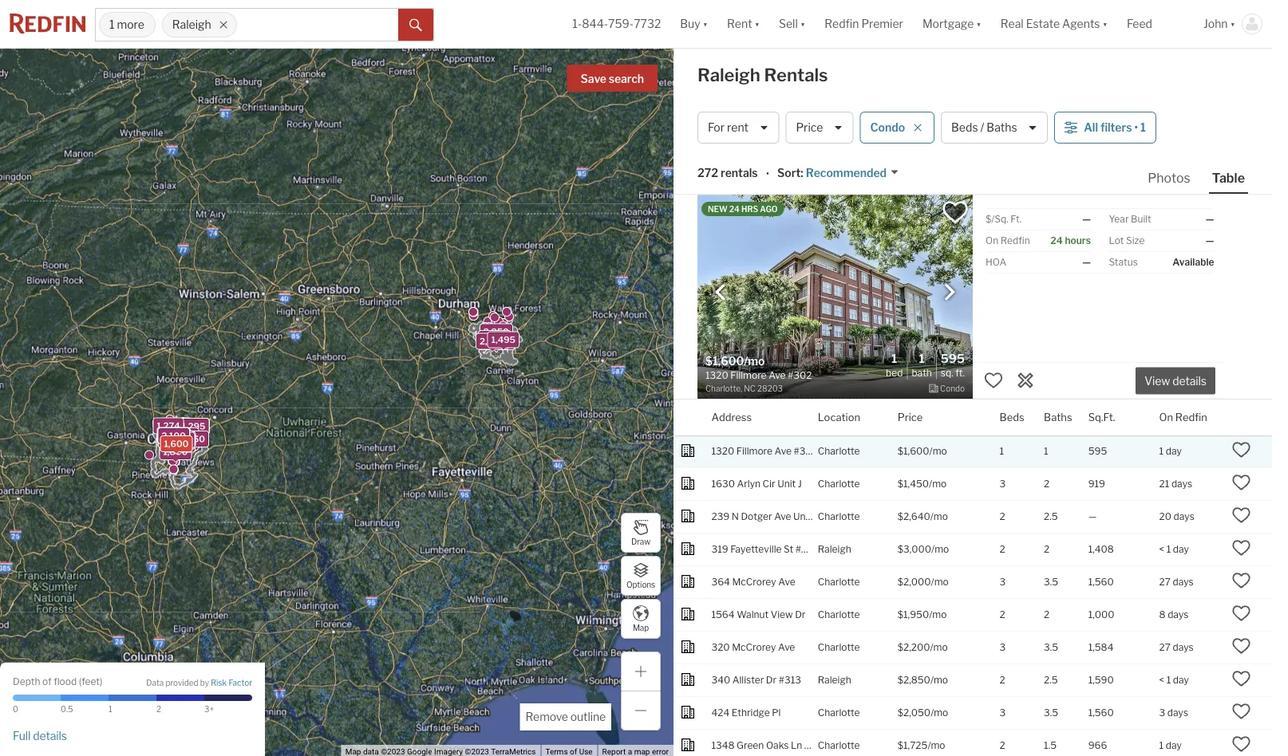 Task type: describe. For each thing, give the bounding box(es) containing it.
1 charlotte from the top
[[818, 446, 860, 458]]

/mo for $1,725
[[928, 741, 946, 752]]

ft. inside 595 sq. ft.
[[956, 367, 965, 379]]

mortgage ▾ button
[[913, 0, 991, 48]]

27 for 1,584
[[1160, 642, 1171, 654]]

759-
[[608, 17, 634, 31]]

320 mccrorey ave
[[712, 642, 795, 654]]

1348 green oaks ln unit n
[[712, 741, 832, 752]]

1,495
[[491, 335, 516, 345]]

j
[[798, 479, 802, 490]]

sell ▾ button
[[779, 0, 806, 48]]

next button image
[[942, 285, 958, 301]]

2,850
[[484, 327, 509, 337]]

beds button
[[1000, 400, 1025, 436]]

bath
[[912, 367, 932, 379]]

< 1 day for 1,590
[[1160, 675, 1189, 687]]

/mo for $1,450
[[929, 479, 947, 490]]

919
[[1089, 479, 1106, 490]]

1,560 for 27
[[1089, 577, 1114, 588]]

mccrorey for 320
[[732, 642, 776, 654]]

0
[[13, 705, 18, 715]]

factor
[[229, 678, 252, 688]]

ave for 320 mccrorey ave
[[778, 642, 795, 654]]

raleigh down f3
[[818, 544, 852, 556]]

hrs
[[742, 204, 759, 214]]

1 inside 1 bed
[[892, 351, 898, 366]]

0 horizontal spatial price
[[796, 121, 823, 134]]

1 vertical spatial redfin
[[1001, 235, 1030, 247]]

0 vertical spatial redfin
[[825, 17, 859, 31]]

estate
[[1026, 17, 1060, 31]]

filters
[[1101, 121, 1132, 134]]

save search button
[[567, 65, 658, 92]]

for
[[708, 121, 725, 134]]

ave for 1320 fillmore ave #302 charlotte
[[775, 446, 792, 458]]

1348
[[712, 741, 735, 752]]

#505
[[796, 544, 821, 556]]

premier
[[862, 17, 904, 31]]

▾ for buy ▾
[[703, 17, 708, 31]]

7732
[[634, 17, 661, 31]]

mortgage ▾
[[923, 17, 982, 31]]

/mo for $2,850
[[931, 675, 948, 687]]

1 vertical spatial 24
[[1051, 235, 1063, 247]]

1 up 3 days
[[1167, 675, 1171, 687]]

1 down 20
[[1167, 544, 1171, 556]]

3.5 for $2,050 /mo
[[1044, 708, 1059, 719]]

day down 20 days
[[1173, 544, 1189, 556]]

3.5 for $2,000 /mo
[[1044, 577, 1059, 588]]

— down hours
[[1083, 257, 1091, 268]]

fillmore
[[737, 446, 773, 458]]

— for built
[[1206, 214, 1215, 225]]

595 for 595 sq. ft.
[[941, 351, 965, 366]]

walnut
[[737, 610, 769, 621]]

1 horizontal spatial price
[[898, 412, 923, 424]]

charlotte for 364 mccrorey ave
[[818, 577, 860, 588]]

of
[[42, 677, 52, 688]]

1,590
[[1089, 675, 1114, 687]]

ave for 364 mccrorey ave
[[779, 577, 796, 588]]

1,295
[[182, 421, 205, 432]]

buy
[[680, 17, 701, 31]]

364 mccrorey ave
[[712, 577, 796, 588]]

green
[[737, 741, 764, 752]]

8 days
[[1160, 610, 1189, 621]]

buy ▾ button
[[671, 0, 718, 48]]

buy ▾ button
[[680, 0, 708, 48]]

recommended
[[806, 166, 887, 180]]

favorite this home image for 1,590
[[1232, 670, 1251, 689]]

1630
[[712, 479, 735, 490]]

239
[[712, 511, 730, 523]]

1 vertical spatial dr
[[766, 675, 777, 687]]

▾ for mortgage ▾
[[977, 17, 982, 31]]

data provided by risk factor
[[146, 678, 252, 688]]

$/sq. ft.
[[986, 214, 1022, 225]]

favorite button image
[[942, 199, 969, 226]]

days for $2,000 /mo
[[1173, 577, 1194, 588]]

272 rentals •
[[698, 166, 770, 181]]

f3
[[814, 511, 826, 523]]

lot size
[[1109, 235, 1145, 247]]

charlotte for 320 mccrorey ave
[[818, 642, 860, 654]]

1320
[[712, 446, 735, 458]]

0 vertical spatial unit
[[778, 479, 796, 490]]

days for $2,200 /mo
[[1173, 642, 1194, 654]]

favorite this home image for 1,408
[[1232, 539, 1251, 558]]

1 left "more"
[[109, 18, 115, 31]]

$2,050 /mo
[[898, 708, 949, 719]]

location
[[818, 412, 861, 424]]

▾ for sell ▾
[[801, 17, 806, 31]]

1-844-759-7732 link
[[573, 17, 661, 31]]

0 vertical spatial 1,450
[[181, 421, 206, 432]]

photos button
[[1145, 169, 1209, 192]]

year
[[1109, 214, 1129, 225]]

1564 walnut view dr
[[712, 610, 806, 621]]

1 vertical spatial n
[[825, 741, 832, 752]]

$2,000
[[898, 577, 931, 588]]

1 inside 'all filters • 1' button
[[1141, 121, 1146, 134]]

1 down 3 days
[[1160, 741, 1164, 752]]

favorite this home image for 966
[[1232, 735, 1251, 754]]

arlyn
[[737, 479, 761, 490]]

ln
[[791, 741, 803, 752]]

charlotte for 1348 green oaks ln unit n
[[818, 741, 860, 752]]

charlotte for 1630 arlyn cir unit j
[[818, 479, 860, 490]]

#313
[[779, 675, 801, 687]]

0 vertical spatial dr
[[795, 610, 806, 621]]

)
[[100, 677, 103, 688]]

ago
[[760, 204, 778, 214]]

details for full details
[[33, 729, 67, 743]]

1 right 0.5
[[109, 705, 112, 715]]

$2,640 /mo
[[898, 511, 948, 523]]

1564
[[712, 610, 735, 621]]

ave right "dotger"
[[775, 511, 792, 523]]

$1,600
[[898, 446, 930, 458]]

$2,200 /mo
[[898, 642, 948, 654]]

$2,640
[[898, 511, 931, 523]]

beds / baths
[[952, 121, 1018, 134]]

more
[[117, 18, 144, 31]]

$1,950
[[898, 610, 929, 621]]

new
[[708, 204, 728, 214]]

day up 21 days
[[1166, 446, 1182, 458]]

real
[[1001, 17, 1024, 31]]

340
[[712, 675, 731, 687]]

< for 1,408
[[1160, 544, 1165, 556]]

3+
[[204, 705, 214, 715]]

/mo for $2,050
[[931, 708, 949, 719]]

view details
[[1145, 375, 1207, 388]]

/mo for $2,640
[[931, 511, 948, 523]]

feet
[[82, 677, 100, 688]]

charlotte for 424 ethridge pl
[[818, 708, 860, 719]]

1 more
[[109, 18, 144, 31]]

1 horizontal spatial ft.
[[1011, 214, 1022, 225]]

feed
[[1127, 17, 1153, 31]]

lot
[[1109, 235, 1124, 247]]

available
[[1173, 257, 1215, 268]]

2,895
[[167, 435, 192, 445]]

raleigh left remove raleigh image
[[172, 18, 211, 31]]

search
[[609, 72, 644, 86]]

beds for beds / baths
[[952, 121, 978, 134]]

▾ for john ▾
[[1231, 17, 1236, 31]]

$/sq.
[[986, 214, 1009, 225]]

buy ▾
[[680, 17, 708, 31]]

raleigh down rent
[[698, 64, 761, 86]]



Task type: vqa. For each thing, say whether or not it's contained in the screenshot.


Task type: locate. For each thing, give the bounding box(es) containing it.
options
[[627, 581, 655, 590]]

sort :
[[778, 166, 804, 180]]

1 right filters
[[1141, 121, 1146, 134]]

▾ right john
[[1231, 17, 1236, 31]]

0 vertical spatial price
[[796, 121, 823, 134]]

$1,950 /mo
[[898, 610, 947, 621]]

340 allister dr #313
[[712, 675, 801, 687]]

beds left / at top
[[952, 121, 978, 134]]

2,550
[[480, 337, 505, 347]]

sq.ft.
[[1089, 412, 1116, 424]]

2 vertical spatial unit
[[805, 741, 823, 752]]

view inside 'button'
[[1145, 375, 1171, 388]]

3 inside map region
[[482, 337, 488, 347]]

• right filters
[[1135, 121, 1138, 134]]

1,560 down 1,408
[[1089, 577, 1114, 588]]

3.5
[[1044, 577, 1059, 588], [1044, 642, 1059, 654], [1044, 708, 1059, 719]]

redfin down view details
[[1176, 412, 1208, 424]]

remove raleigh image
[[219, 20, 228, 30]]

/mo down $2,850 /mo
[[931, 708, 949, 719]]

▾ right sell
[[801, 17, 806, 31]]

1 1 day from the top
[[1160, 446, 1182, 458]]

view up on redfin button
[[1145, 375, 1171, 388]]

/mo for $2,000
[[931, 577, 949, 588]]

1,990
[[164, 434, 189, 444]]

1 mccrorey from the top
[[732, 577, 777, 588]]

— up hours
[[1083, 214, 1091, 225]]

address
[[712, 412, 752, 424]]

favorite this home image for 1,560
[[1232, 572, 1251, 591]]

• inside the 272 rentals •
[[766, 167, 770, 181]]

1 27 from the top
[[1160, 577, 1171, 588]]

3
[[482, 337, 488, 347], [1000, 479, 1006, 490], [1000, 577, 1006, 588], [1000, 642, 1006, 654], [1000, 708, 1006, 719], [1160, 708, 1166, 719]]

favorite this home image for —
[[1232, 506, 1251, 525]]

2 vertical spatial 3.5
[[1044, 708, 1059, 719]]

1 down baths button
[[1044, 446, 1049, 458]]

dr right walnut
[[795, 610, 806, 621]]

2 vertical spatial redfin
[[1176, 412, 1208, 424]]

3 for $2,050 /mo
[[1000, 708, 1006, 719]]

844-
[[582, 17, 608, 31]]

1 vertical spatial mccrorey
[[732, 642, 776, 654]]

outline
[[571, 711, 606, 725]]

0 vertical spatial < 1 day
[[1160, 544, 1189, 556]]

all filters • 1
[[1084, 121, 1146, 134]]

favorite this home image for 21 days
[[1232, 473, 1251, 492]]

1 vertical spatial unit
[[794, 511, 812, 523]]

by
[[200, 678, 209, 688]]

1 vertical spatial 3.5
[[1044, 642, 1059, 654]]

oaks
[[766, 741, 789, 752]]

1 vertical spatial view
[[771, 610, 793, 621]]

hoa
[[986, 257, 1007, 268]]

1 horizontal spatial price button
[[898, 400, 923, 436]]

2 3.5 from the top
[[1044, 642, 1059, 654]]

4 ▾ from the left
[[977, 17, 982, 31]]

flood
[[54, 677, 77, 688]]

3 for $1,450 /mo
[[1000, 479, 1006, 490]]

n right 'ln'
[[825, 741, 832, 752]]

— down table button at the right of the page
[[1206, 214, 1215, 225]]

424 ethridge pl
[[712, 708, 781, 719]]

data
[[146, 678, 164, 688]]

/mo for $1,950
[[929, 610, 947, 621]]

1 vertical spatial beds
[[1000, 412, 1025, 424]]

rentals
[[721, 166, 758, 180]]

0 vertical spatial 2.5
[[1044, 511, 1058, 523]]

0 horizontal spatial view
[[771, 610, 793, 621]]

address button
[[712, 400, 752, 436]]

6 charlotte from the top
[[818, 642, 860, 654]]

baths left sq.ft.
[[1044, 412, 1073, 424]]

day up 3 days
[[1173, 675, 1189, 687]]

2 27 from the top
[[1160, 642, 1171, 654]]

0 horizontal spatial redfin
[[825, 17, 859, 31]]

map button
[[621, 600, 661, 639]]

0 vertical spatial 27
[[1160, 577, 1171, 588]]

1 horizontal spatial redfin
[[1001, 235, 1030, 247]]

< 1 day for 1,408
[[1160, 544, 1189, 556]]

27
[[1160, 577, 1171, 588], [1160, 642, 1171, 654]]

2 1,560 from the top
[[1089, 708, 1114, 719]]

rent
[[727, 121, 749, 134]]

sell ▾
[[779, 17, 806, 31]]

rent ▾ button
[[727, 0, 760, 48]]

0 horizontal spatial baths
[[987, 121, 1018, 134]]

rent
[[727, 17, 752, 31]]

0 horizontal spatial on
[[986, 235, 999, 247]]

mccrorey
[[732, 577, 777, 588], [732, 642, 776, 654]]

2 favorite this home image from the top
[[1232, 539, 1251, 558]]

4 favorite this home image from the top
[[1232, 604, 1251, 623]]

save search
[[581, 72, 644, 86]]

< 1 day down 20 days
[[1160, 544, 1189, 556]]

table
[[1213, 170, 1245, 186]]

5 ▾ from the left
[[1103, 17, 1108, 31]]

on redfin down view details
[[1160, 412, 1208, 424]]

272
[[698, 166, 719, 180]]

price up the :
[[796, 121, 823, 134]]

/mo up $2,050 /mo
[[931, 675, 948, 687]]

google image
[[4, 736, 57, 757]]

redfin left premier
[[825, 17, 859, 31]]

2 ▾ from the left
[[755, 17, 760, 31]]

2,100
[[162, 431, 186, 441], [161, 431, 186, 441], [162, 431, 186, 441], [162, 431, 186, 441], [162, 431, 186, 441], [162, 431, 186, 441]]

1 day for 595
[[1160, 446, 1182, 458]]

• for all filters • 1
[[1135, 121, 1138, 134]]

1 day up 21 days
[[1160, 446, 1182, 458]]

1,950
[[162, 433, 186, 443]]

unit right 'ln'
[[805, 741, 823, 752]]

options button
[[621, 556, 661, 596]]

/mo up $1,450 /mo
[[930, 446, 947, 458]]

price button up "$1,600"
[[898, 400, 923, 436]]

• left sort
[[766, 167, 770, 181]]

ft. right sq. at right
[[956, 367, 965, 379]]

ave left #302
[[775, 446, 792, 458]]

1 vertical spatial •
[[766, 167, 770, 181]]

/mo up $3,000 /mo on the bottom right of page
[[931, 511, 948, 523]]

1 ▾ from the left
[[703, 17, 708, 31]]

on up hoa
[[986, 235, 999, 247]]

• for 272 rentals •
[[766, 167, 770, 181]]

on inside on redfin button
[[1160, 412, 1174, 424]]

/mo
[[930, 446, 947, 458], [929, 479, 947, 490], [931, 511, 948, 523], [932, 544, 949, 556], [931, 577, 949, 588], [929, 610, 947, 621], [930, 642, 948, 654], [931, 675, 948, 687], [931, 708, 949, 719], [928, 741, 946, 752]]

20 days
[[1160, 511, 1195, 523]]

< 1 day
[[1160, 544, 1189, 556], [1160, 675, 1189, 687]]

year built
[[1109, 214, 1152, 225]]

1 horizontal spatial view
[[1145, 375, 1171, 388]]

on down view details
[[1160, 412, 1174, 424]]

dr left #313
[[766, 675, 777, 687]]

<
[[1160, 544, 1165, 556], [1160, 675, 1165, 687]]

favorite this home image for 1,584
[[1232, 637, 1251, 656]]

— down 919
[[1089, 511, 1097, 523]]

sell ▾ button
[[770, 0, 815, 48]]

redfin premier button
[[815, 0, 913, 48]]

0 vertical spatial details
[[1173, 375, 1207, 388]]

0 vertical spatial mccrorey
[[732, 577, 777, 588]]

1 horizontal spatial 595
[[1089, 446, 1108, 458]]

0 vertical spatial view
[[1145, 375, 1171, 388]]

0 horizontal spatial n
[[732, 511, 739, 523]]

2 mccrorey from the top
[[732, 642, 776, 654]]

view details link
[[1136, 366, 1216, 395]]

1 < from the top
[[1160, 544, 1165, 556]]

24 left hours
[[1051, 235, 1063, 247]]

favorite this home image
[[1232, 506, 1251, 525], [1232, 539, 1251, 558], [1232, 572, 1251, 591], [1232, 604, 1251, 623], [1232, 637, 1251, 656], [1232, 670, 1251, 689], [1232, 735, 1251, 754]]

0 horizontal spatial 595
[[941, 351, 965, 366]]

0 vertical spatial on
[[986, 235, 999, 247]]

2,000
[[161, 431, 187, 441], [161, 431, 187, 441], [161, 431, 187, 441]]

1 27 days from the top
[[1160, 577, 1194, 588]]

2 1 day from the top
[[1160, 741, 1182, 752]]

1 vertical spatial on
[[1160, 412, 1174, 424]]

0 vertical spatial 1,560
[[1089, 577, 1114, 588]]

0 vertical spatial price button
[[786, 112, 854, 144]]

days for $1,450 /mo
[[1172, 479, 1193, 490]]

1 vertical spatial 27
[[1160, 642, 1171, 654]]

0 vertical spatial baths
[[987, 121, 1018, 134]]

24 left hrs
[[730, 204, 740, 214]]

$2,200
[[898, 642, 930, 654]]

raleigh rentals
[[698, 64, 828, 86]]

0 horizontal spatial 24
[[730, 204, 740, 214]]

$3,000 /mo
[[898, 544, 949, 556]]

mccrorey down walnut
[[732, 642, 776, 654]]

0 vertical spatial on redfin
[[986, 235, 1030, 247]]

1 vertical spatial 2.5
[[1044, 675, 1058, 687]]

0 vertical spatial 24
[[730, 204, 740, 214]]

1 vertical spatial details
[[33, 729, 67, 743]]

/mo down $3,000 /mo on the bottom right of page
[[931, 577, 949, 588]]

1,725
[[172, 437, 195, 448]]

0 vertical spatial ft.
[[1011, 214, 1022, 225]]

0 horizontal spatial dr
[[766, 675, 777, 687]]

2.5 for —
[[1044, 511, 1058, 523]]

mccrorey up walnut
[[732, 577, 777, 588]]

new 24 hrs ago
[[708, 204, 778, 214]]

1630 arlyn cir unit j
[[712, 479, 802, 490]]

— up available
[[1206, 235, 1215, 247]]

1 vertical spatial price
[[898, 412, 923, 424]]

$2,850
[[898, 675, 931, 687]]

n right 239
[[732, 511, 739, 523]]

— for ft.
[[1083, 214, 1091, 225]]

1 up bath on the right
[[919, 351, 925, 366]]

8
[[1160, 610, 1166, 621]]

map
[[633, 624, 649, 633]]

27 days for 1,584
[[1160, 642, 1194, 654]]

— for size
[[1206, 235, 1215, 247]]

0 horizontal spatial price button
[[786, 112, 854, 144]]

0 horizontal spatial •
[[766, 167, 770, 181]]

24 hours
[[1051, 235, 1091, 247]]

27 days
[[1160, 577, 1194, 588], [1160, 642, 1194, 654]]

/mo up the $2,640 /mo
[[929, 479, 947, 490]]

raleigh
[[172, 18, 211, 31], [698, 64, 761, 86], [818, 544, 852, 556], [818, 675, 852, 687]]

5 favorite this home image from the top
[[1232, 637, 1251, 656]]

27 down 8
[[1160, 642, 1171, 654]]

3 charlotte from the top
[[818, 511, 860, 523]]

0 vertical spatial 1 day
[[1160, 446, 1182, 458]]

3 favorite this home image from the top
[[1232, 572, 1251, 591]]

2,200
[[482, 334, 508, 344], [161, 431, 186, 441], [161, 431, 186, 441], [161, 431, 186, 441]]

1 vertical spatial ft.
[[956, 367, 965, 379]]

▾ right mortgage
[[977, 17, 982, 31]]

595 up 919
[[1089, 446, 1108, 458]]

0 vertical spatial 27 days
[[1160, 577, 1194, 588]]

3 3.5 from the top
[[1044, 708, 1059, 719]]

319
[[712, 544, 729, 556]]

1 horizontal spatial baths
[[1044, 412, 1073, 424]]

1 < 1 day from the top
[[1160, 544, 1189, 556]]

1,560 for 3
[[1089, 708, 1114, 719]]

photo of 1320 fillmore ave #302, charlotte, nc 28203 image
[[698, 195, 973, 399]]

1 vertical spatial 1,450
[[167, 439, 192, 450]]

3.5 for $2,200 /mo
[[1044, 642, 1059, 654]]

•
[[1135, 121, 1138, 134], [766, 167, 770, 181]]

27 for 1,560
[[1160, 577, 1171, 588]]

5 charlotte from the top
[[818, 610, 860, 621]]

▾ for rent ▾
[[755, 17, 760, 31]]

sq.ft. button
[[1089, 400, 1116, 436]]

27 days up 8 days
[[1160, 577, 1194, 588]]

1 favorite this home image from the top
[[1232, 506, 1251, 525]]

7 favorite this home image from the top
[[1232, 735, 1251, 754]]

1 2.5 from the top
[[1044, 511, 1058, 523]]

1 1,560 from the top
[[1089, 577, 1114, 588]]

2 27 days from the top
[[1160, 642, 1194, 654]]

1 vertical spatial price button
[[898, 400, 923, 436]]

details right full
[[33, 729, 67, 743]]

0 vertical spatial •
[[1135, 121, 1138, 134]]

1 horizontal spatial •
[[1135, 121, 1138, 134]]

0 vertical spatial n
[[732, 511, 739, 523]]

on redfin down "$/sq. ft."
[[986, 235, 1030, 247]]

price up "$1,600"
[[898, 412, 923, 424]]

baths right / at top
[[987, 121, 1018, 134]]

days for $1,950 /mo
[[1168, 610, 1189, 621]]

unit left j
[[778, 479, 796, 490]]

0 horizontal spatial on redfin
[[986, 235, 1030, 247]]

1 vertical spatial < 1 day
[[1160, 675, 1189, 687]]

2.5 for 1,590
[[1044, 675, 1058, 687]]

days for $2,050 /mo
[[1168, 708, 1189, 719]]

6 ▾ from the left
[[1231, 17, 1236, 31]]

0 vertical spatial 3.5
[[1044, 577, 1059, 588]]

view right walnut
[[771, 610, 793, 621]]

1 horizontal spatial beds
[[1000, 412, 1025, 424]]

real estate agents ▾
[[1001, 17, 1108, 31]]

< for 1,590
[[1160, 675, 1165, 687]]

remove outline button
[[520, 704, 612, 731]]

1 inside 1 bath
[[919, 351, 925, 366]]

0 vertical spatial 595
[[941, 351, 965, 366]]

heading
[[706, 353, 835, 395]]

0 vertical spatial <
[[1160, 544, 1165, 556]]

7 charlotte from the top
[[818, 708, 860, 719]]

1 up "bed"
[[892, 351, 898, 366]]

1,408
[[1089, 544, 1114, 556]]

27 days down 8 days
[[1160, 642, 1194, 654]]

remove condo image
[[913, 123, 923, 133]]

< down 20
[[1160, 544, 1165, 556]]

2 charlotte from the top
[[818, 479, 860, 490]]

days for $2,640 /mo
[[1174, 511, 1195, 523]]

▾ right rent
[[755, 17, 760, 31]]

charlotte for 1564 walnut view dr
[[818, 610, 860, 621]]

/mo for $3,000
[[932, 544, 949, 556]]

favorite button checkbox
[[942, 199, 969, 226]]

27 up 8
[[1160, 577, 1171, 588]]

previous button image
[[713, 285, 729, 301]]

0 horizontal spatial beds
[[952, 121, 978, 134]]

1 up "21"
[[1160, 446, 1164, 458]]

redfin down "$/sq. ft."
[[1001, 235, 1030, 247]]

1,560 down the 1,590
[[1089, 708, 1114, 719]]

27 days for 1,560
[[1160, 577, 1194, 588]]

/mo down "$2,000 /mo"
[[929, 610, 947, 621]]

rent ▾
[[727, 17, 760, 31]]

draw button
[[621, 513, 661, 553]]

beds inside button
[[952, 121, 978, 134]]

day down 3 days
[[1166, 741, 1182, 752]]

/mo down $2,050 /mo
[[928, 741, 946, 752]]

1 day down 3 days
[[1160, 741, 1182, 752]]

location button
[[818, 400, 861, 436]]

1 horizontal spatial 24
[[1051, 235, 1063, 247]]

595 for 595
[[1089, 446, 1108, 458]]

details inside button
[[33, 729, 67, 743]]

unit for ln
[[805, 741, 823, 752]]

1 vertical spatial 595
[[1089, 446, 1108, 458]]

price button up the :
[[786, 112, 854, 144]]

3 days
[[1160, 708, 1189, 719]]

1 horizontal spatial dr
[[795, 610, 806, 621]]

beds for beds
[[1000, 412, 1025, 424]]

x-out this home image
[[1016, 371, 1035, 390]]

• inside 'all filters • 1' button
[[1135, 121, 1138, 134]]

raleigh right #313
[[818, 675, 852, 687]]

ft. right $/sq.
[[1011, 214, 1022, 225]]

mccrorey for 364
[[732, 577, 777, 588]]

2,050
[[161, 431, 186, 441], [161, 431, 187, 441], [161, 431, 187, 441], [161, 431, 187, 441], [161, 431, 187, 441], [161, 431, 187, 441], [161, 431, 187, 441], [161, 431, 187, 441], [161, 431, 187, 441], [161, 431, 187, 441], [161, 431, 187, 441], [161, 431, 187, 441]]

full
[[13, 729, 31, 743]]

favorite this home image for 1,000
[[1232, 604, 1251, 623]]

1,800
[[163, 447, 188, 458]]

2 < from the top
[[1160, 675, 1165, 687]]

feed button
[[1118, 0, 1194, 48]]

baths inside beds / baths button
[[987, 121, 1018, 134]]

beds down x-out this home "image" at the right of page
[[1000, 412, 1025, 424]]

1 vertical spatial 1,560
[[1089, 708, 1114, 719]]

details up on redfin button
[[1173, 375, 1207, 388]]

1 day for 966
[[1160, 741, 1182, 752]]

3 for $2,000 /mo
[[1000, 577, 1006, 588]]

2 < 1 day from the top
[[1160, 675, 1189, 687]]

3 for $2,200 /mo
[[1000, 642, 1006, 654]]

ave down st
[[779, 577, 796, 588]]

favorite this home image for 3 days
[[1232, 702, 1251, 722]]

1 vertical spatial baths
[[1044, 412, 1073, 424]]

redfin premier
[[825, 17, 904, 31]]

map region
[[0, 0, 685, 757]]

2 2.5 from the top
[[1044, 675, 1058, 687]]

1 horizontal spatial on redfin
[[1160, 412, 1208, 424]]

< 1 day up 3 days
[[1160, 675, 1189, 687]]

ave up #313
[[778, 642, 795, 654]]

$3,000
[[898, 544, 932, 556]]

unit for ave
[[794, 511, 812, 523]]

0 vertical spatial beds
[[952, 121, 978, 134]]

0 horizontal spatial ft.
[[956, 367, 965, 379]]

2 horizontal spatial redfin
[[1176, 412, 1208, 424]]

None search field
[[237, 9, 398, 41]]

1 vertical spatial on redfin
[[1160, 412, 1208, 424]]

charlotte
[[818, 446, 860, 458], [818, 479, 860, 490], [818, 511, 860, 523], [818, 577, 860, 588], [818, 610, 860, 621], [818, 642, 860, 654], [818, 708, 860, 719], [818, 741, 860, 752]]

595 up sq. at right
[[941, 351, 965, 366]]

$2,050
[[898, 708, 931, 719]]

built
[[1131, 214, 1152, 225]]

st
[[784, 544, 794, 556]]

submit search image
[[410, 19, 422, 32]]

8 charlotte from the top
[[818, 741, 860, 752]]

1 vertical spatial 1 day
[[1160, 741, 1182, 752]]

/mo up "$2,000 /mo"
[[932, 544, 949, 556]]

unit left f3
[[794, 511, 812, 523]]

details inside 'button'
[[1173, 375, 1207, 388]]

239 n dotger ave unit f3 charlotte
[[712, 511, 860, 523]]

1 horizontal spatial n
[[825, 741, 832, 752]]

1 down beds button at the bottom right of page
[[1000, 446, 1004, 458]]

< up 3 days
[[1160, 675, 1165, 687]]

/mo for $2,200
[[930, 642, 948, 654]]

/mo for $1,600
[[930, 446, 947, 458]]

6 favorite this home image from the top
[[1232, 670, 1251, 689]]

details for view details
[[1173, 375, 1207, 388]]

rent ▾ button
[[718, 0, 770, 48]]

4 charlotte from the top
[[818, 577, 860, 588]]

ave
[[775, 446, 792, 458], [775, 511, 792, 523], [779, 577, 796, 588], [778, 642, 795, 654]]

favorite this home image for 1 day
[[1232, 441, 1251, 460]]

1 horizontal spatial on
[[1160, 412, 1174, 424]]

3 ▾ from the left
[[801, 17, 806, 31]]

1 horizontal spatial details
[[1173, 375, 1207, 388]]

0 horizontal spatial details
[[33, 729, 67, 743]]

1 day
[[1160, 446, 1182, 458], [1160, 741, 1182, 752]]

status
[[1109, 257, 1138, 268]]

$2,850 /mo
[[898, 675, 948, 687]]

favorite this home image
[[984, 371, 1004, 390], [1232, 441, 1251, 460], [1232, 473, 1251, 492], [1232, 702, 1251, 722]]

/mo up $2,850 /mo
[[930, 642, 948, 654]]

1 vertical spatial <
[[1160, 675, 1165, 687]]

▾ right buy
[[703, 17, 708, 31]]

▾ right agents
[[1103, 17, 1108, 31]]

1 3.5 from the top
[[1044, 577, 1059, 588]]

on redfin button
[[1160, 400, 1208, 436]]

1 vertical spatial 27 days
[[1160, 642, 1194, 654]]



